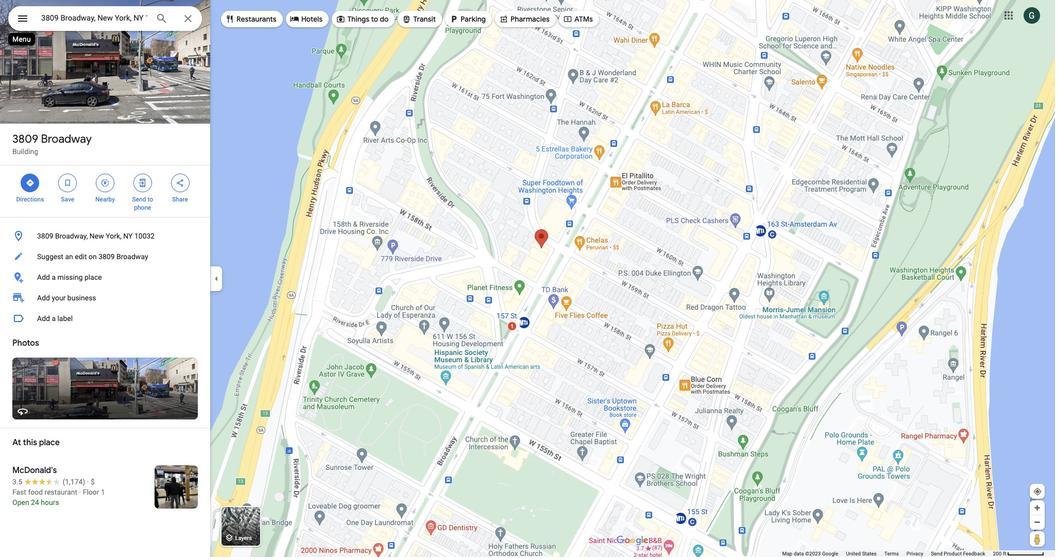 Task type: vqa. For each thing, say whether or not it's contained in the screenshot.
Send associated with Send to phone
yes



Task type: describe. For each thing, give the bounding box(es) containing it.
fast food restaurant · floor 1 open 24 hours
[[12, 488, 105, 507]]

hours
[[41, 499, 59, 507]]

suggest an edit on 3809 broadway button
[[0, 246, 210, 267]]

missing
[[57, 273, 83, 282]]

do
[[380, 14, 389, 24]]

add a missing place
[[37, 273, 102, 282]]

10032
[[135, 232, 155, 240]]


[[500, 13, 509, 25]]

add your business
[[37, 294, 96, 302]]

phone
[[134, 204, 151, 211]]

at
[[12, 438, 21, 448]]

hotels
[[301, 14, 323, 24]]

show street view coverage image
[[1031, 532, 1046, 547]]

things
[[348, 14, 370, 24]]

3.5
[[12, 478, 22, 486]]

map
[[783, 551, 793, 557]]

2 vertical spatial 3809
[[99, 253, 115, 261]]


[[402, 13, 412, 25]]


[[450, 13, 459, 25]]

mcdonald's
[[12, 466, 57, 476]]

 atms
[[564, 13, 593, 25]]

3809 broadway, new york, ny 10032 button
[[0, 226, 210, 246]]

fast
[[12, 488, 26, 497]]


[[336, 13, 346, 25]]

at this place
[[12, 438, 60, 448]]

send for send product feedback
[[932, 551, 943, 557]]

add your business link
[[0, 288, 210, 308]]

none field inside the 3809 broadway, new york, ny 10032 field
[[41, 12, 147, 24]]

add for add a missing place
[[37, 273, 50, 282]]

floor
[[83, 488, 99, 497]]

united states
[[847, 551, 877, 557]]

3809 broadway, new york, ny 10032
[[37, 232, 155, 240]]

suggest
[[37, 253, 63, 261]]

24
[[31, 499, 39, 507]]

google maps element
[[0, 0, 1056, 557]]

feedback
[[964, 551, 986, 557]]


[[25, 177, 35, 189]]

3.5 stars 1,174 reviews image
[[12, 477, 85, 487]]

200 ft
[[994, 551, 1007, 557]]

pharmacies
[[511, 14, 550, 24]]

· inside fast food restaurant · floor 1 open 24 hours
[[79, 488, 81, 497]]

label
[[57, 315, 73, 323]]

collapse side panel image
[[211, 273, 222, 284]]

zoom in image
[[1034, 504, 1042, 512]]

broadway inside 3809 broadway building
[[41, 132, 92, 146]]

ny
[[123, 232, 133, 240]]

directions
[[16, 196, 44, 203]]

product
[[945, 551, 963, 557]]

add for add your business
[[37, 294, 50, 302]]

0 vertical spatial ·
[[87, 478, 89, 486]]

york,
[[106, 232, 122, 240]]

on
[[89, 253, 97, 261]]

business
[[67, 294, 96, 302]]

privacy
[[907, 551, 924, 557]]

 search field
[[8, 6, 202, 33]]


[[101, 177, 110, 189]]

 pharmacies
[[500, 13, 550, 25]]


[[16, 11, 29, 26]]


[[564, 13, 573, 25]]

a for missing
[[52, 273, 56, 282]]

nearby
[[95, 196, 115, 203]]

©2023
[[806, 551, 821, 557]]

1
[[101, 488, 105, 497]]

united states button
[[847, 551, 877, 557]]

open
[[12, 499, 29, 507]]

 things to do
[[336, 13, 389, 25]]

 transit
[[402, 13, 436, 25]]

parking
[[461, 14, 486, 24]]

map data ©2023 google
[[783, 551, 839, 557]]

atms
[[575, 14, 593, 24]]

terms button
[[885, 551, 900, 557]]

send to phone
[[132, 196, 153, 211]]

google account: greg robinson  
(robinsongreg175@gmail.com) image
[[1024, 7, 1041, 24]]


[[176, 177, 185, 189]]

suggest an edit on 3809 broadway
[[37, 253, 148, 261]]

 button
[[8, 6, 37, 33]]

send for send to phone
[[132, 196, 146, 203]]

photos
[[12, 338, 39, 349]]

share
[[172, 196, 188, 203]]

broadway inside button
[[117, 253, 148, 261]]



Task type: locate. For each thing, give the bounding box(es) containing it.
send inside send to phone
[[132, 196, 146, 203]]

0 vertical spatial send
[[132, 196, 146, 203]]

3809 up the "building"
[[12, 132, 38, 146]]

1 horizontal spatial ·
[[87, 478, 89, 486]]

to inside send to phone
[[148, 196, 153, 203]]

place down on
[[85, 273, 102, 282]]

a inside button
[[52, 315, 56, 323]]

3809 up suggest
[[37, 232, 53, 240]]

2 a from the top
[[52, 315, 56, 323]]

3809 Broadway, New York, NY 10032 field
[[8, 6, 202, 31]]

broadway,
[[55, 232, 88, 240]]

a left missing
[[52, 273, 56, 282]]

3809 inside 3809 broadway building
[[12, 132, 38, 146]]

1 vertical spatial broadway
[[117, 253, 148, 261]]

1 horizontal spatial place
[[85, 273, 102, 282]]

google
[[823, 551, 839, 557]]

to left do
[[371, 14, 378, 24]]

broadway
[[41, 132, 92, 146], [117, 253, 148, 261]]

send product feedback
[[932, 551, 986, 557]]

your
[[52, 294, 66, 302]]

0 vertical spatial a
[[52, 273, 56, 282]]

1 add from the top
[[37, 273, 50, 282]]


[[63, 177, 72, 189]]

data
[[794, 551, 805, 557]]

None field
[[41, 12, 147, 24]]

add for add a label
[[37, 315, 50, 323]]

states
[[863, 551, 877, 557]]

0 horizontal spatial ·
[[79, 488, 81, 497]]

new
[[90, 232, 104, 240]]

zoom out image
[[1034, 519, 1042, 526]]

1 vertical spatial to
[[148, 196, 153, 203]]

place
[[85, 273, 102, 282], [39, 438, 60, 448]]

3809 right on
[[99, 253, 115, 261]]

add a missing place button
[[0, 267, 210, 288]]

broadway up 
[[41, 132, 92, 146]]

add inside "button"
[[37, 273, 50, 282]]

0 horizontal spatial place
[[39, 438, 60, 448]]

3809 for broadway,
[[37, 232, 53, 240]]

0 vertical spatial 3809
[[12, 132, 38, 146]]

this
[[23, 438, 37, 448]]

send up phone
[[132, 196, 146, 203]]

· left price: inexpensive icon
[[87, 478, 89, 486]]

send left product
[[932, 551, 943, 557]]

200 ft button
[[994, 551, 1045, 557]]

0 vertical spatial place
[[85, 273, 102, 282]]

3809
[[12, 132, 38, 146], [37, 232, 53, 240], [99, 253, 115, 261]]

a for label
[[52, 315, 56, 323]]

actions for 3809 broadway region
[[0, 166, 210, 217]]

1 horizontal spatial broadway
[[117, 253, 148, 261]]

send
[[132, 196, 146, 203], [932, 551, 943, 557]]

 parking
[[450, 13, 486, 25]]

layers
[[235, 535, 252, 542]]

add a label
[[37, 315, 73, 323]]

0 vertical spatial add
[[37, 273, 50, 282]]

1 a from the top
[[52, 273, 56, 282]]

1 horizontal spatial to
[[371, 14, 378, 24]]

1 vertical spatial a
[[52, 315, 56, 323]]

 restaurants
[[225, 13, 277, 25]]

footer
[[783, 551, 994, 557]]

1 vertical spatial place
[[39, 438, 60, 448]]

building
[[12, 147, 38, 156]]

a
[[52, 273, 56, 282], [52, 315, 56, 323]]

add
[[37, 273, 50, 282], [37, 294, 50, 302], [37, 315, 50, 323]]

3809 for broadway
[[12, 132, 38, 146]]

place right this
[[39, 438, 60, 448]]

2 vertical spatial add
[[37, 315, 50, 323]]

2 add from the top
[[37, 294, 50, 302]]

1 vertical spatial ·
[[79, 488, 81, 497]]

0 horizontal spatial send
[[132, 196, 146, 203]]

a inside "button"
[[52, 273, 56, 282]]

1 vertical spatial 3809
[[37, 232, 53, 240]]

0 vertical spatial broadway
[[41, 132, 92, 146]]

restaurants
[[237, 14, 277, 24]]

add left your
[[37, 294, 50, 302]]

(1,174)
[[63, 478, 85, 486]]

3 add from the top
[[37, 315, 50, 323]]

 hotels
[[290, 13, 323, 25]]

1 vertical spatial add
[[37, 294, 50, 302]]

1 horizontal spatial send
[[932, 551, 943, 557]]

· left floor
[[79, 488, 81, 497]]

$
[[91, 478, 95, 486]]

0 vertical spatial to
[[371, 14, 378, 24]]

0 horizontal spatial to
[[148, 196, 153, 203]]

a left label at the bottom of page
[[52, 315, 56, 323]]

price: inexpensive image
[[91, 478, 95, 486]]

to up phone
[[148, 196, 153, 203]]

3809 broadway main content
[[0, 0, 210, 557]]


[[225, 13, 235, 25]]

send product feedback button
[[932, 551, 986, 557]]

food
[[28, 488, 43, 497]]

add a label button
[[0, 308, 210, 329]]

to
[[371, 14, 378, 24], [148, 196, 153, 203]]

an
[[65, 253, 73, 261]]

send inside button
[[932, 551, 943, 557]]

united
[[847, 551, 862, 557]]

add inside "link"
[[37, 294, 50, 302]]

privacy button
[[907, 551, 924, 557]]

add left label at the bottom of page
[[37, 315, 50, 323]]

0 horizontal spatial broadway
[[41, 132, 92, 146]]

1 vertical spatial send
[[932, 551, 943, 557]]

terms
[[885, 551, 900, 557]]


[[290, 13, 299, 25]]

add down suggest
[[37, 273, 50, 282]]

ft
[[1004, 551, 1007, 557]]

to inside  things to do
[[371, 14, 378, 24]]

footer containing map data ©2023 google
[[783, 551, 994, 557]]


[[138, 177, 147, 189]]

show your location image
[[1034, 487, 1043, 497]]

footer inside google maps element
[[783, 551, 994, 557]]

add inside button
[[37, 315, 50, 323]]

restaurant
[[45, 488, 77, 497]]

transit
[[414, 14, 436, 24]]

3809 broadway building
[[12, 132, 92, 156]]

edit
[[75, 253, 87, 261]]

200
[[994, 551, 1002, 557]]

save
[[61, 196, 74, 203]]

broadway down ny
[[117, 253, 148, 261]]

place inside "button"
[[85, 273, 102, 282]]

· $
[[87, 478, 95, 486]]

·
[[87, 478, 89, 486], [79, 488, 81, 497]]



